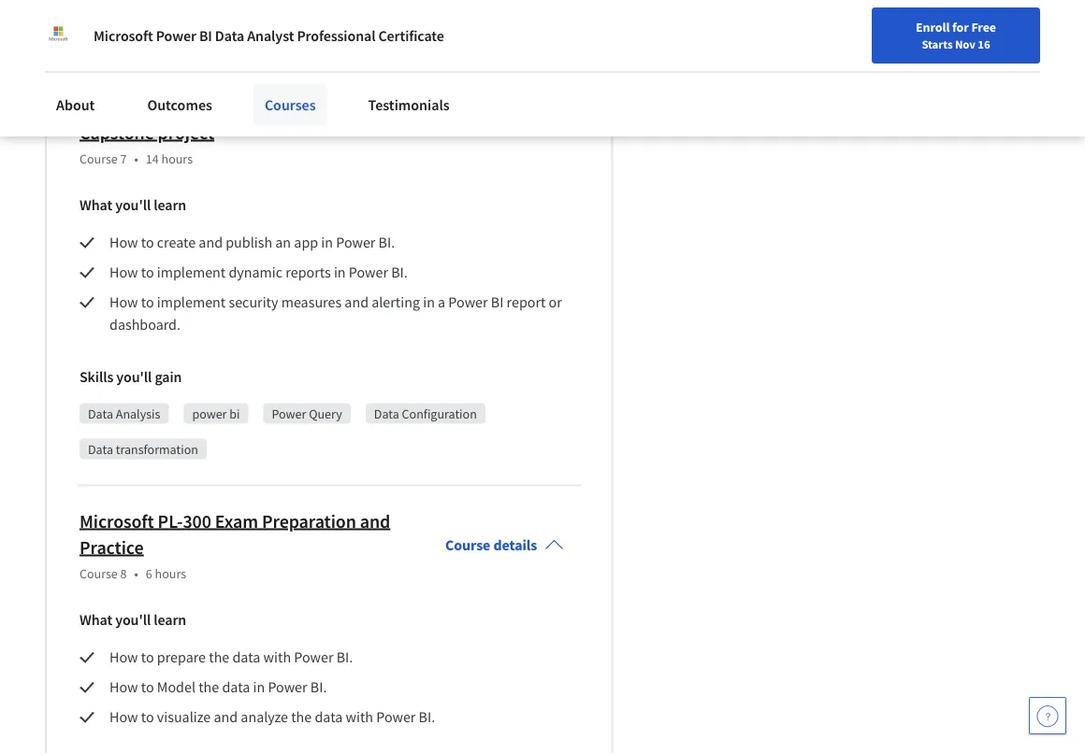 Task type: locate. For each thing, give the bounding box(es) containing it.
how to implement dynamic reports in power bi.
[[109, 264, 411, 282]]

how to visualize and analyze the data with power bi.
[[109, 709, 435, 728]]

create
[[157, 234, 196, 252]]

testimonials link
[[357, 84, 461, 125]]

microsoft pl-300 exam preparation and practice course 8 • 6 hours
[[80, 510, 390, 583]]

or
[[549, 294, 562, 312]]

to inside how to implement security measures and alerting in a power bi report or dashboard.
[[141, 294, 154, 312]]

0 vertical spatial implement
[[157, 264, 226, 282]]

2 course details button from the top
[[430, 498, 578, 595]]

and
[[139, 95, 169, 118], [374, 95, 405, 118], [199, 234, 223, 252], [345, 294, 369, 312], [360, 510, 390, 534], [214, 709, 238, 728]]

what you'll learn for how to create and publish an app in power bi.
[[80, 196, 186, 215]]

2 what from the top
[[80, 612, 112, 630]]

• left 20
[[134, 31, 138, 48]]

and left alerting
[[345, 294, 369, 312]]

what
[[80, 196, 112, 215], [80, 612, 112, 630]]

details for deploy and maintain power bi assets and capstone project
[[493, 122, 537, 140]]

how
[[109, 234, 138, 252], [109, 264, 138, 282], [109, 294, 138, 312], [109, 649, 138, 668], [109, 679, 138, 698], [109, 709, 138, 728]]

microsoft pl-300 exam preparation and practice link
[[80, 510, 390, 560]]

1 to from the top
[[141, 234, 154, 252]]

capstone
[[80, 121, 154, 144]]

professional
[[297, 26, 375, 45]]

2 to from the top
[[141, 264, 154, 282]]

hours
[[161, 31, 193, 48], [161, 151, 193, 167], [155, 566, 186, 583]]

to
[[141, 234, 154, 252], [141, 264, 154, 282], [141, 294, 154, 312], [141, 649, 154, 668], [141, 679, 154, 698], [141, 709, 154, 728]]

you'll for create
[[115, 196, 151, 215]]

microsoft inside microsoft pl-300 exam preparation and practice course 8 • 6 hours
[[80, 510, 154, 534]]

None search field
[[237, 12, 377, 49]]

how for how to visualize and analyze the data with power bi.
[[109, 709, 138, 728]]

1 vertical spatial microsoft
[[80, 510, 154, 534]]

1 course details from the top
[[445, 122, 537, 140]]

you'll down "7"
[[115, 196, 151, 215]]

how for how to prepare the data with power bi.
[[109, 649, 138, 668]]

implement for dynamic
[[157, 264, 226, 282]]

power inside how to implement security measures and alerting in a power bi report or dashboard.
[[448, 294, 488, 312]]

what down capstone
[[80, 196, 112, 215]]

data left "configuration"
[[374, 406, 399, 423]]

app
[[294, 234, 318, 252]]

0 vertical spatial bi
[[199, 26, 212, 45]]

prepare
[[157, 649, 206, 668]]

learn up prepare
[[154, 612, 186, 630]]

3 • from the top
[[134, 566, 138, 583]]

about
[[56, 95, 95, 114]]

0 vertical spatial with
[[263, 649, 291, 668]]

1 vertical spatial 6
[[146, 566, 152, 583]]

learn for create
[[154, 196, 186, 215]]

the
[[209, 649, 229, 668], [198, 679, 219, 698], [291, 709, 312, 728]]

data configuration
[[374, 406, 477, 423]]

implement
[[157, 264, 226, 282], [157, 294, 226, 312]]

how inside how to implement security measures and alerting in a power bi report or dashboard.
[[109, 294, 138, 312]]

dynamic
[[229, 264, 283, 282]]

you'll left the gain
[[116, 368, 152, 387]]

analyst
[[247, 26, 294, 45]]

2 learn from the top
[[154, 612, 186, 630]]

and inside how to implement security measures and alerting in a power bi report or dashboard.
[[345, 294, 369, 312]]

you'll down 8
[[115, 612, 151, 630]]

menu item
[[761, 19, 881, 80]]

data for data transformation
[[88, 441, 113, 458]]

how for how to implement dynamic reports in power bi.
[[109, 264, 138, 282]]

2 vertical spatial the
[[291, 709, 312, 728]]

0 vertical spatial data
[[232, 649, 260, 668]]

0 vertical spatial •
[[134, 31, 138, 48]]

how for how to create and publish an app in power bi.
[[109, 234, 138, 252]]

about link
[[45, 84, 106, 125]]

14
[[146, 151, 159, 167]]

what you'll learn
[[80, 196, 186, 215], [80, 612, 186, 630]]

1 horizontal spatial bi
[[300, 95, 317, 118]]

what you'll learn down 8
[[80, 612, 186, 630]]

deploy and maintain power bi assets and capstone project course 7 • 14 hours
[[80, 95, 405, 167]]

skills you'll gain
[[80, 368, 182, 387]]

enroll for free starts nov 16
[[916, 19, 996, 51]]

how to create and publish an app in power bi.
[[109, 234, 395, 252]]

microsoft
[[94, 26, 153, 45], [80, 510, 154, 534]]

2 course details from the top
[[445, 537, 537, 556]]

0 horizontal spatial with
[[263, 649, 291, 668]]

2 vertical spatial •
[[134, 566, 138, 583]]

1 vertical spatial implement
[[157, 294, 226, 312]]

1 vertical spatial what
[[80, 612, 112, 630]]

the right model
[[198, 679, 219, 698]]

help center image
[[1036, 705, 1059, 728]]

1 details from the top
[[493, 122, 537, 140]]

5 how from the top
[[109, 679, 138, 698]]

2 how from the top
[[109, 264, 138, 282]]

you'll
[[115, 196, 151, 215], [116, 368, 152, 387], [115, 612, 151, 630]]

1 vertical spatial data
[[222, 679, 250, 698]]

data
[[215, 26, 244, 45], [88, 406, 113, 423], [374, 406, 399, 423], [88, 441, 113, 458]]

course inside microsoft pl-300 exam preparation and practice course 8 • 6 hours
[[80, 566, 118, 583]]

•
[[134, 31, 138, 48], [134, 151, 138, 167], [134, 566, 138, 583]]

bi.
[[378, 234, 395, 252], [391, 264, 408, 282], [336, 649, 353, 668], [310, 679, 327, 698], [419, 709, 435, 728]]

security
[[229, 294, 278, 312]]

coursera image
[[9, 15, 128, 45]]

4 how from the top
[[109, 649, 138, 668]]

6
[[120, 31, 127, 48], [146, 566, 152, 583]]

data right analyze
[[315, 709, 343, 728]]

3 to from the top
[[141, 294, 154, 312]]

0 vertical spatial the
[[209, 649, 229, 668]]

0 vertical spatial what you'll learn
[[80, 196, 186, 215]]

bi right 20
[[199, 26, 212, 45]]

data down data analysis
[[88, 441, 113, 458]]

microsoft up practice on the left bottom of the page
[[80, 510, 154, 534]]

dashboard.
[[109, 316, 181, 335]]

0 vertical spatial details
[[493, 122, 537, 140]]

1 course details button from the top
[[430, 82, 578, 180]]

1 vertical spatial bi
[[300, 95, 317, 118]]

0 vertical spatial course details
[[445, 122, 537, 140]]

what you'll learn down "7"
[[80, 196, 186, 215]]

bi
[[199, 26, 212, 45], [300, 95, 317, 118], [491, 294, 504, 312]]

1 vertical spatial you'll
[[116, 368, 152, 387]]

1 vertical spatial the
[[198, 679, 219, 698]]

data down how to prepare the data with power bi.
[[222, 679, 250, 698]]

with
[[263, 649, 291, 668], [346, 709, 373, 728]]

and right create
[[199, 234, 223, 252]]

data
[[232, 649, 260, 668], [222, 679, 250, 698], [315, 709, 343, 728]]

6 left 20
[[120, 31, 127, 48]]

learn for prepare
[[154, 612, 186, 630]]

2 vertical spatial bi
[[491, 294, 504, 312]]

1 vertical spatial hours
[[161, 151, 193, 167]]

to for how to prepare the data with power bi.
[[141, 649, 154, 668]]

1 horizontal spatial 6
[[146, 566, 152, 583]]

the up how to model the data in power bi.
[[209, 649, 229, 668]]

• inside deploy and maintain power bi assets and capstone project course 7 • 14 hours
[[134, 151, 138, 167]]

course details button for microsoft pl-300 exam preparation and practice
[[430, 498, 578, 595]]

1 vertical spatial what you'll learn
[[80, 612, 186, 630]]

and right preparation
[[360, 510, 390, 534]]

hours right 20
[[161, 31, 193, 48]]

2 • from the top
[[134, 151, 138, 167]]

what down practice on the left bottom of the page
[[80, 612, 112, 630]]

2 vertical spatial you'll
[[115, 612, 151, 630]]

6 how from the top
[[109, 709, 138, 728]]

analysis
[[116, 406, 160, 423]]

and down how to model the data in power bi.
[[214, 709, 238, 728]]

hours right the 14
[[161, 151, 193, 167]]

1 vertical spatial details
[[493, 537, 537, 556]]

0 horizontal spatial 6
[[120, 31, 127, 48]]

practice
[[80, 536, 144, 560]]

5 to from the top
[[141, 679, 154, 698]]

power query
[[272, 406, 342, 423]]

1 vertical spatial course details button
[[430, 498, 578, 595]]

1 what you'll learn from the top
[[80, 196, 186, 215]]

20
[[146, 31, 159, 48]]

data transformation
[[88, 441, 198, 458]]

6 right 8
[[146, 566, 152, 583]]

implement inside how to implement security measures and alerting in a power bi report or dashboard.
[[157, 294, 226, 312]]

1 how from the top
[[109, 234, 138, 252]]

bi left the report
[[491, 294, 504, 312]]

report
[[507, 294, 546, 312]]

0 vertical spatial course details button
[[430, 82, 578, 180]]

1 what from the top
[[80, 196, 112, 215]]

learn
[[154, 196, 186, 215], [154, 612, 186, 630]]

implement down create
[[157, 264, 226, 282]]

• inside microsoft pl-300 exam preparation and practice course 8 • 6 hours
[[134, 566, 138, 583]]

a
[[438, 294, 445, 312]]

data for in
[[222, 679, 250, 698]]

300
[[183, 510, 211, 534]]

bi left assets
[[300, 95, 317, 118]]

2 vertical spatial hours
[[155, 566, 186, 583]]

0 vertical spatial what
[[80, 196, 112, 215]]

data for with
[[232, 649, 260, 668]]

learn up create
[[154, 196, 186, 215]]

• right "7"
[[134, 151, 138, 167]]

2 implement from the top
[[157, 294, 226, 312]]

data left analyst
[[215, 26, 244, 45]]

data down the skills
[[88, 406, 113, 423]]

hours right 8
[[155, 566, 186, 583]]

starts
[[922, 36, 953, 51]]

visualize
[[157, 709, 211, 728]]

4 to from the top
[[141, 649, 154, 668]]

courses
[[265, 95, 316, 114]]

bi. for how to implement dynamic reports in power bi.
[[391, 264, 408, 282]]

1 vertical spatial •
[[134, 151, 138, 167]]

microsoft right microsoft icon
[[94, 26, 153, 45]]

6 to from the top
[[141, 709, 154, 728]]

implement up dashboard.
[[157, 294, 226, 312]]

2 details from the top
[[493, 537, 537, 556]]

nov
[[955, 36, 976, 51]]

1 vertical spatial course details
[[445, 537, 537, 556]]

2 what you'll learn from the top
[[80, 612, 186, 630]]

in left "a"
[[423, 294, 435, 312]]

hours inside deploy and maintain power bi assets and capstone project course 7 • 14 hours
[[161, 151, 193, 167]]

1 horizontal spatial with
[[346, 709, 373, 728]]

data up how to model the data in power bi.
[[232, 649, 260, 668]]

2 horizontal spatial bi
[[491, 294, 504, 312]]

1 learn from the top
[[154, 196, 186, 215]]

power
[[192, 406, 227, 423]]

how to model the data in power bi.
[[109, 679, 327, 698]]

0 vertical spatial 6
[[120, 31, 127, 48]]

in
[[321, 234, 333, 252], [334, 264, 346, 282], [423, 294, 435, 312], [253, 679, 265, 698]]

the for prepare
[[209, 649, 229, 668]]

gain
[[155, 368, 182, 387]]

implement for security
[[157, 294, 226, 312]]

0 vertical spatial learn
[[154, 196, 186, 215]]

course details button
[[430, 82, 578, 180], [430, 498, 578, 595]]

courses link
[[253, 84, 327, 125]]

3 how from the top
[[109, 294, 138, 312]]

course details
[[445, 122, 537, 140], [445, 537, 537, 556]]

power
[[156, 26, 196, 45], [246, 95, 297, 118], [336, 234, 376, 252], [349, 264, 388, 282], [448, 294, 488, 312], [272, 406, 306, 423], [294, 649, 333, 668], [268, 679, 307, 698], [376, 709, 416, 728]]

0 vertical spatial you'll
[[115, 196, 151, 215]]

model
[[157, 679, 195, 698]]

microsoft for pl-
[[80, 510, 154, 534]]

0 vertical spatial microsoft
[[94, 26, 153, 45]]

1 vertical spatial learn
[[154, 612, 186, 630]]

show notifications image
[[901, 23, 923, 46]]

configuration
[[402, 406, 477, 423]]

course details for microsoft pl-300 exam preparation and practice
[[445, 537, 537, 556]]

course
[[80, 31, 118, 48], [445, 122, 490, 140], [80, 151, 118, 167], [445, 537, 490, 556], [80, 566, 118, 583]]

• right 8
[[134, 566, 138, 583]]

details
[[493, 122, 537, 140], [493, 537, 537, 556]]

enroll
[[916, 19, 950, 36]]

an
[[275, 234, 291, 252]]

1 implement from the top
[[157, 264, 226, 282]]

the right analyze
[[291, 709, 312, 728]]



Task type: vqa. For each thing, say whether or not it's contained in the screenshot.
My on the top left
no



Task type: describe. For each thing, give the bounding box(es) containing it.
course inside deploy and maintain power bi assets and capstone project course 7 • 14 hours
[[80, 151, 118, 167]]

to for how to create and publish an app in power bi.
[[141, 234, 154, 252]]

the for model
[[198, 679, 219, 698]]

how to implement security measures and alerting in a power bi report or dashboard.
[[109, 294, 565, 335]]

to for how to implement dynamic reports in power bi.
[[141, 264, 154, 282]]

bi inside deploy and maintain power bi assets and capstone project course 7 • 14 hours
[[300, 95, 317, 118]]

power bi
[[192, 406, 240, 423]]

alerting
[[372, 294, 420, 312]]

hours inside microsoft pl-300 exam preparation and practice course 8 • 6 hours
[[155, 566, 186, 583]]

certificate
[[378, 26, 444, 45]]

2 vertical spatial data
[[315, 709, 343, 728]]

outcomes
[[147, 95, 212, 114]]

data analysis
[[88, 406, 160, 423]]

project
[[158, 121, 214, 144]]

course 6 • 20 hours
[[80, 31, 193, 48]]

course details button for deploy and maintain power bi assets and capstone project
[[430, 82, 578, 180]]

0 vertical spatial hours
[[161, 31, 193, 48]]

assets
[[320, 95, 370, 118]]

course details for deploy and maintain power bi assets and capstone project
[[445, 122, 537, 140]]

what for how to prepare the data with power bi.
[[80, 612, 112, 630]]

transformation
[[116, 441, 198, 458]]

how for how to model the data in power bi.
[[109, 679, 138, 698]]

microsoft image
[[45, 22, 71, 49]]

deploy and maintain power bi assets and capstone project link
[[80, 95, 405, 144]]

outcomes link
[[136, 84, 223, 125]]

power inside deploy and maintain power bi assets and capstone project course 7 • 14 hours
[[246, 95, 297, 118]]

bi. for how to model the data in power bi.
[[310, 679, 327, 698]]

pl-
[[158, 510, 183, 534]]

6 inside microsoft pl-300 exam preparation and practice course 8 • 6 hours
[[146, 566, 152, 583]]

details for microsoft pl-300 exam preparation and practice
[[493, 537, 537, 556]]

microsoft power bi data analyst professional certificate
[[94, 26, 444, 45]]

exam
[[215, 510, 258, 534]]

16
[[978, 36, 990, 51]]

reports
[[286, 264, 331, 282]]

free
[[971, 19, 996, 36]]

preparation
[[262, 510, 356, 534]]

measures
[[281, 294, 342, 312]]

what for how to create and publish an app in power bi.
[[80, 196, 112, 215]]

data for data analysis
[[88, 406, 113, 423]]

in right reports on the top left of page
[[334, 264, 346, 282]]

bi
[[229, 406, 240, 423]]

data for data configuration
[[374, 406, 399, 423]]

deploy
[[80, 95, 135, 118]]

7
[[120, 151, 127, 167]]

0 horizontal spatial bi
[[199, 26, 212, 45]]

testimonials
[[368, 95, 450, 114]]

and inside microsoft pl-300 exam preparation and practice course 8 • 6 hours
[[360, 510, 390, 534]]

you'll for prepare
[[115, 612, 151, 630]]

publish
[[226, 234, 272, 252]]

maintain
[[173, 95, 242, 118]]

bi inside how to implement security measures and alerting in a power bi report or dashboard.
[[491, 294, 504, 312]]

microsoft for power
[[94, 26, 153, 45]]

how for how to implement security measures and alerting in a power bi report or dashboard.
[[109, 294, 138, 312]]

1 vertical spatial with
[[346, 709, 373, 728]]

query
[[309, 406, 342, 423]]

1 • from the top
[[134, 31, 138, 48]]

8
[[120, 566, 127, 583]]

to for how to implement security measures and alerting in a power bi report or dashboard.
[[141, 294, 154, 312]]

analyze
[[241, 709, 288, 728]]

what you'll learn for how to prepare the data with power bi.
[[80, 612, 186, 630]]

to for how to visualize and analyze the data with power bi.
[[141, 709, 154, 728]]

in right app
[[321, 234, 333, 252]]

skills
[[80, 368, 113, 387]]

in up analyze
[[253, 679, 265, 698]]

for
[[952, 19, 969, 36]]

bi. for how to prepare the data with power bi.
[[336, 649, 353, 668]]

and right assets
[[374, 95, 405, 118]]

in inside how to implement security measures and alerting in a power bi report or dashboard.
[[423, 294, 435, 312]]

how to prepare the data with power bi.
[[109, 649, 353, 668]]

to for how to model the data in power bi.
[[141, 679, 154, 698]]

and up project
[[139, 95, 169, 118]]



